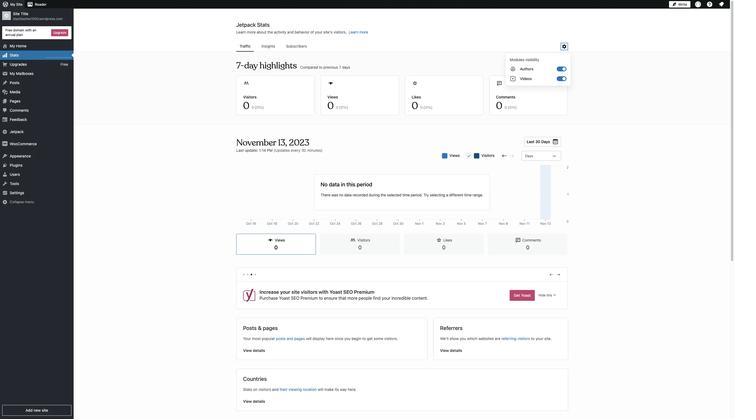 Task type: locate. For each thing, give the bounding box(es) containing it.
posts & pages
[[243, 326, 278, 332]]

details down on
[[253, 400, 265, 404]]

nov for nov 9
[[500, 222, 506, 226]]

30 left nov 1
[[400, 222, 404, 226]]

stats left on
[[243, 388, 252, 392]]

view
[[243, 349, 252, 353], [441, 349, 449, 353], [243, 400, 252, 404]]

0 horizontal spatial pages
[[263, 326, 278, 332]]

( inside visitors 0 0 ( 0 %)
[[255, 105, 256, 110]]

1 vertical spatial free
[[61, 62, 68, 67]]

view details down on
[[243, 400, 265, 404]]

settings link
[[0, 188, 74, 198]]

days button
[[522, 151, 562, 161]]

0 horizontal spatial visitors
[[259, 388, 271, 392]]

1 horizontal spatial site
[[292, 290, 300, 295]]

menu inside 'jetpack stats' main content
[[237, 41, 562, 52]]

1 horizontal spatial you
[[460, 337, 467, 342]]

1 horizontal spatial with
[[319, 290, 329, 295]]

its
[[335, 388, 339, 392]]

days
[[342, 65, 350, 70]]

help image
[[707, 1, 714, 8]]

4 oct from the left
[[309, 222, 315, 226]]

will left display
[[306, 337, 312, 342]]

my left 'home'
[[10, 44, 15, 48]]

november
[[237, 137, 276, 148]]

and inside jetpack stats learn more about the activity and behavior of your site's visitors. learn more
[[288, 30, 294, 34]]

0 vertical spatial more
[[247, 30, 256, 34]]

pages inside heading
[[263, 326, 278, 332]]

1 horizontal spatial yoast
[[330, 290, 343, 295]]

1 ( from the left
[[255, 105, 256, 110]]

0 horizontal spatial posts
[[10, 80, 19, 85]]

comments for comments 0
[[523, 238, 542, 243]]

data right no
[[345, 193, 352, 197]]

oct for oct 20
[[288, 222, 294, 226]]

visitors. right the some in the right bottom of the page
[[385, 337, 398, 342]]

about
[[257, 30, 267, 34]]

with inside increase your site visitors with yoast seo premium purchase yoast seo premium to ensure that more people find your incredible content.
[[319, 290, 329, 295]]

1 vertical spatial with
[[319, 290, 329, 295]]

1 horizontal spatial likes
[[444, 238, 453, 243]]

details down most
[[253, 349, 265, 353]]

visitors inside visitors 0 0 ( 0 %)
[[243, 95, 257, 99]]

with
[[25, 28, 32, 32], [319, 290, 329, 295]]

your
[[315, 30, 323, 34], [280, 290, 291, 295], [382, 296, 391, 301], [536, 337, 544, 342]]

0 horizontal spatial days
[[526, 154, 534, 158]]

%)
[[259, 105, 264, 110], [343, 105, 349, 110], [428, 105, 433, 110], [512, 105, 517, 110]]

insights
[[262, 44, 276, 49]]

my down upgrades
[[10, 71, 15, 76]]

this right in
[[347, 181, 356, 188]]

videos
[[521, 76, 532, 81]]

yoast up ensure
[[330, 290, 343, 295]]

22
[[316, 222, 320, 226]]

and left their
[[272, 388, 279, 392]]

30 inside november 13, 2023 last update: 1:14 pm (updates every 30 minutes)
[[302, 148, 306, 153]]

next image
[[557, 273, 561, 277]]

posts inside heading
[[243, 326, 257, 332]]

details for referrers
[[450, 349, 463, 353]]

0 inside visitors 0
[[359, 245, 362, 251]]

1 vertical spatial my
[[10, 44, 15, 48]]

comments for comments 0 0 ( 0 %)
[[497, 95, 516, 99]]

more down jetpack stats
[[247, 30, 256, 34]]

nov 3
[[436, 222, 445, 226]]

menu
[[237, 41, 562, 52]]

img image left woocommerce
[[2, 141, 8, 147]]

visitors right on
[[259, 388, 271, 392]]

None checkbox
[[467, 153, 472, 159]]

and
[[288, 30, 294, 34], [287, 337, 294, 342], [272, 388, 279, 392]]

learn
[[237, 30, 246, 34]]

1 vertical spatial comments
[[10, 108, 29, 113]]

1 vertical spatial 30
[[302, 148, 306, 153]]

free inside free domain with an annual plan
[[5, 28, 12, 32]]

img image
[[2, 129, 8, 135], [2, 141, 8, 147]]

0 inside likes 0
[[443, 245, 446, 251]]

0 horizontal spatial stats
[[10, 53, 19, 57]]

compared
[[300, 65, 318, 70]]

0 inside 100,000 2 1 0
[[567, 220, 569, 224]]

most
[[252, 337, 261, 342]]

1 horizontal spatial visitors.
[[385, 337, 398, 342]]

1 nov from the left
[[416, 222, 422, 226]]

1 horizontal spatial the
[[381, 193, 387, 197]]

0 horizontal spatial with
[[25, 28, 32, 32]]

view for countries
[[243, 400, 252, 404]]

the right during
[[381, 193, 387, 197]]

upgrade
[[53, 31, 66, 35]]

viewing
[[289, 388, 302, 392]]

0 vertical spatial 1
[[568, 193, 569, 197]]

view details for countries
[[243, 400, 265, 404]]

stats for stats on visitors and their viewing location will make its way here.
[[243, 388, 252, 392]]

view for posts & pages
[[243, 349, 252, 353]]

0 horizontal spatial the
[[268, 30, 273, 34]]

%) for comments 0 0 ( 0 %)
[[512, 105, 517, 110]]

7 oct from the left
[[372, 222, 378, 226]]

1 horizontal spatial will
[[318, 388, 324, 392]]

nov for nov 11
[[520, 222, 526, 226]]

img image left the jetpack
[[2, 129, 8, 135]]

1 horizontal spatial 1
[[568, 193, 569, 197]]

100,000 right 13
[[557, 222, 569, 226]]

0 horizontal spatial more
[[247, 30, 256, 34]]

highest hourly views 0 image
[[46, 54, 72, 58]]

1 img image from the top
[[2, 129, 8, 135]]

1 vertical spatial last
[[237, 148, 244, 153]]

last 30 days button
[[525, 137, 562, 147]]

3
[[443, 222, 445, 226]]

13
[[548, 222, 551, 226]]

0 vertical spatial pages
[[263, 326, 278, 332]]

%) for views 0 0 ( 0 %)
[[343, 105, 349, 110]]

3 ( from the left
[[424, 105, 425, 110]]

likes inside likes 0
[[444, 238, 453, 243]]

upgrade button
[[51, 29, 68, 36]]

1 horizontal spatial comments
[[497, 95, 516, 99]]

oct for oct 18
[[267, 222, 273, 226]]

more inside jetpack stats learn more about the activity and behavior of your site's visitors. learn more
[[247, 30, 256, 34]]

1 vertical spatial visitors.
[[385, 337, 398, 342]]

0 horizontal spatial visitors.
[[334, 30, 347, 34]]

img image inside jetpack link
[[2, 129, 8, 135]]

3 oct from the left
[[288, 222, 294, 226]]

0 vertical spatial days
[[542, 140, 551, 144]]

nov 7
[[479, 222, 487, 226]]

view down countries 'heading' at the bottom
[[243, 400, 252, 404]]

nov left 3
[[436, 222, 442, 226]]

oct 16
[[246, 222, 256, 226]]

add
[[26, 409, 33, 413]]

2 horizontal spatial visitors
[[482, 153, 495, 158]]

oct 30
[[393, 222, 404, 226]]

oct for oct 16
[[246, 222, 252, 226]]

view details link for countries
[[243, 400, 562, 405]]

your inside jetpack stats learn more about the activity and behavior of your site's visitors. learn more
[[315, 30, 323, 34]]

2 time from the left
[[465, 193, 472, 197]]

1:14
[[259, 148, 266, 153]]

find
[[374, 296, 381, 301]]

0 vertical spatial 100,000
[[557, 166, 569, 170]]

2023
[[289, 137, 310, 148]]

nov for nov 1
[[416, 222, 422, 226]]

%) for likes 0 0 ( 0 %)
[[428, 105, 433, 110]]

1 horizontal spatial days
[[542, 140, 551, 144]]

view details down most
[[243, 349, 265, 353]]

that
[[339, 296, 347, 301]]

my left the reader link
[[10, 2, 15, 7]]

nov right 5
[[479, 222, 485, 226]]

posts up media
[[10, 80, 19, 85]]

site
[[292, 290, 300, 295], [42, 409, 48, 413]]

view down "we'll"
[[441, 349, 449, 353]]

time left period. on the right top
[[403, 193, 410, 197]]

0 horizontal spatial data
[[329, 181, 340, 188]]

visitors. right site's
[[334, 30, 347, 34]]

oct for oct 22
[[309, 222, 315, 226]]

0 vertical spatial and
[[288, 30, 294, 34]]

0 horizontal spatial 7
[[339, 65, 341, 70]]

2 %) from the left
[[343, 105, 349, 110]]

oct left '22'
[[309, 222, 315, 226]]

new
[[34, 409, 41, 413]]

0 vertical spatial 30
[[536, 140, 541, 144]]

stats for stats
[[10, 53, 19, 57]]

users link
[[0, 170, 74, 179]]

site inside increase your site visitors with yoast seo premium purchase yoast seo premium to ensure that more people find your incredible content.
[[292, 290, 300, 295]]

to left the site.
[[532, 337, 535, 342]]

0 horizontal spatial 30
[[302, 148, 306, 153]]

2 oct from the left
[[267, 222, 273, 226]]

comments link
[[0, 106, 74, 115]]

2 img image from the top
[[2, 141, 8, 147]]

visibility
[[526, 57, 540, 62]]

likes for likes 0 0 ( 0 %)
[[412, 95, 421, 99]]

0 vertical spatial visitors
[[301, 290, 318, 295]]

days down "last 30 days"
[[526, 154, 534, 158]]

20
[[295, 222, 299, 226]]

0 horizontal spatial last
[[237, 148, 244, 153]]

free
[[5, 28, 12, 32], [61, 62, 68, 67]]

premium
[[301, 296, 318, 301]]

visitors. inside jetpack stats learn more about the activity and behavior of your site's visitors. learn more
[[334, 30, 347, 34]]

5 nov from the left
[[500, 222, 506, 226]]

2 horizontal spatial yoast
[[522, 293, 531, 298]]

1 horizontal spatial visitors
[[301, 290, 318, 295]]

more down "seo premium"
[[348, 296, 358, 301]]

tooltip
[[503, 50, 572, 86]]

%) inside visitors 0 0 ( 0 %)
[[259, 105, 264, 110]]

time left range.
[[465, 193, 472, 197]]

free for free domain with an annual plan
[[5, 28, 12, 32]]

0 horizontal spatial 1
[[423, 222, 424, 226]]

site left 'title'
[[13, 11, 20, 16]]

pages
[[10, 99, 20, 103]]

site inside the add new site link
[[42, 409, 48, 413]]

hide this button
[[535, 291, 561, 301]]

details for posts & pages
[[253, 349, 265, 353]]

1 vertical spatial this
[[547, 294, 553, 298]]

traffic link
[[237, 41, 254, 51]]

7 nov from the left
[[541, 222, 547, 226]]

update:
[[245, 148, 258, 153]]

selected
[[387, 193, 402, 197]]

1 vertical spatial pages
[[295, 337, 305, 342]]

5 oct from the left
[[330, 222, 336, 226]]

0 vertical spatial my
[[10, 2, 15, 7]]

nov left 13
[[541, 222, 547, 226]]

free down highest hourly views 0 image
[[61, 62, 68, 67]]

yoast left seo
[[279, 296, 290, 301]]

try
[[424, 193, 429, 197]]

nov left 5
[[457, 222, 463, 226]]

1 vertical spatial site
[[13, 11, 20, 16]]

0 horizontal spatial free
[[5, 28, 12, 32]]

will left make
[[318, 388, 324, 392]]

title
[[21, 11, 28, 16]]

0 vertical spatial img image
[[2, 129, 8, 135]]

oct left 18
[[267, 222, 273, 226]]

the
[[268, 30, 273, 34], [381, 193, 387, 197]]

details for countries
[[253, 400, 265, 404]]

0 vertical spatial stats
[[10, 53, 19, 57]]

1 horizontal spatial free
[[61, 62, 68, 67]]

pages right "&"
[[263, 326, 278, 332]]

my site link
[[0, 0, 25, 9]]

add new site
[[26, 409, 48, 413]]

100,000 down days "dropdown button" on the right
[[557, 166, 569, 170]]

last up days "dropdown button" on the right
[[527, 140, 535, 144]]

1 vertical spatial visitors
[[482, 153, 495, 158]]

3 nov from the left
[[457, 222, 463, 226]]

with left an
[[25, 28, 32, 32]]

more inside increase your site visitors with yoast seo premium purchase yoast seo premium to ensure that more people find your incredible content.
[[348, 296, 358, 301]]

days up days "dropdown button" on the right
[[542, 140, 551, 144]]

( inside views 0 0 ( 0 %)
[[339, 105, 341, 110]]

1 vertical spatial stats
[[243, 388, 252, 392]]

1 vertical spatial more
[[348, 296, 358, 301]]

highlights
[[260, 60, 297, 71]]

1 vertical spatial img image
[[2, 141, 8, 147]]

1 horizontal spatial this
[[547, 294, 553, 298]]

30 for last
[[536, 140, 541, 144]]

0 horizontal spatial yoast
[[279, 296, 290, 301]]

0 horizontal spatial site
[[42, 409, 48, 413]]

1 vertical spatial likes
[[444, 238, 453, 243]]

and right the posts
[[287, 337, 294, 342]]

nov for nov 3
[[436, 222, 442, 226]]

0 vertical spatial 7
[[339, 65, 341, 70]]

to left get
[[363, 337, 366, 342]]

0 vertical spatial views
[[328, 95, 338, 99]]

collapse menu
[[10, 200, 34, 204]]

2 horizontal spatial views
[[450, 153, 460, 158]]

to inside increase your site visitors with yoast seo premium purchase yoast seo premium to ensure that more people find your incredible content.
[[319, 296, 323, 301]]

views
[[328, 95, 338, 99], [450, 153, 460, 158], [275, 238, 285, 243]]

comments for comments
[[10, 108, 29, 113]]

0 horizontal spatial time
[[403, 193, 410, 197]]

0 vertical spatial comments
[[497, 95, 516, 99]]

site up seo
[[292, 290, 300, 295]]

1 vertical spatial views
[[450, 153, 460, 158]]

countries heading
[[243, 376, 267, 383]]

nov left 11
[[520, 222, 526, 226]]

details down show
[[450, 349, 463, 353]]

img image for woocommerce
[[2, 141, 8, 147]]

0 horizontal spatial comments
[[10, 108, 29, 113]]

views inside views 0
[[275, 238, 285, 243]]

nov left the 9
[[500, 222, 506, 226]]

4 ( from the left
[[508, 105, 510, 110]]

1 horizontal spatial more
[[348, 296, 358, 301]]

oct left 20 in the bottom left of the page
[[288, 222, 294, 226]]

you right once
[[345, 337, 351, 342]]

last left update:
[[237, 148, 244, 153]]

oct left 26
[[351, 222, 357, 226]]

0 vertical spatial free
[[5, 28, 12, 32]]

site up 'title'
[[16, 2, 23, 7]]

2 vertical spatial visitors
[[358, 238, 371, 243]]

oct left 28
[[372, 222, 378, 226]]

the right about
[[268, 30, 273, 34]]

1 horizontal spatial data
[[345, 193, 352, 197]]

view details down show
[[441, 349, 463, 353]]

0 vertical spatial likes
[[412, 95, 421, 99]]

your right find
[[382, 296, 391, 301]]

30 inside button
[[536, 140, 541, 144]]

this
[[347, 181, 356, 188], [547, 294, 553, 298]]

view details for posts & pages
[[243, 349, 265, 353]]

30 up days "dropdown button" on the right
[[536, 140, 541, 144]]

1 %) from the left
[[259, 105, 264, 110]]

oct left 16
[[246, 222, 252, 226]]

1 horizontal spatial posts
[[243, 326, 257, 332]]

modules visibility
[[510, 57, 540, 62]]

1 vertical spatial will
[[318, 388, 324, 392]]

view details
[[243, 349, 265, 353], [441, 349, 463, 353], [243, 400, 265, 404]]

oct 26
[[351, 222, 362, 226]]

with up ensure
[[319, 290, 329, 295]]

last inside button
[[527, 140, 535, 144]]

1 vertical spatial site
[[42, 409, 48, 413]]

nov right oct 30 in the bottom of the page
[[416, 222, 422, 226]]

2 vertical spatial comments
[[523, 238, 542, 243]]

pages
[[263, 326, 278, 332], [295, 337, 305, 342]]

6 oct from the left
[[351, 222, 357, 226]]

comments inside comments 0 0 ( 0 %)
[[497, 95, 516, 99]]

0 vertical spatial the
[[268, 30, 273, 34]]

0 inside views 0
[[275, 245, 278, 251]]

8 oct from the left
[[393, 222, 399, 226]]

oct right 28
[[393, 222, 399, 226]]

%) for visitors 0 0 ( 0 %)
[[259, 105, 264, 110]]

during
[[369, 193, 380, 197]]

menu containing traffic
[[237, 41, 562, 52]]

your right of
[[315, 30, 323, 34]]

view down the your
[[243, 349, 252, 353]]

1 horizontal spatial time
[[465, 193, 472, 197]]

0 vertical spatial this
[[347, 181, 356, 188]]

appearance
[[10, 154, 31, 158]]

views 0
[[275, 238, 285, 251]]

posts
[[10, 80, 19, 85], [243, 326, 257, 332]]

to left ensure
[[319, 296, 323, 301]]

likes inside "likes 0 0 ( 0 %)"
[[412, 95, 421, 99]]

get yoast
[[514, 293, 531, 298]]

stats down my home
[[10, 53, 19, 57]]

mailboxes
[[16, 71, 34, 76]]

views inside views 0 0 ( 0 %)
[[328, 95, 338, 99]]

30
[[536, 140, 541, 144], [302, 148, 306, 153], [400, 222, 404, 226]]

( inside "likes 0 0 ( 0 %)"
[[424, 105, 425, 110]]

site right new
[[42, 409, 48, 413]]

7 left days
[[339, 65, 341, 70]]

increase your site visitors with yoast seo premium purchase yoast seo premium to ensure that more people find your incredible content.
[[260, 290, 429, 301]]

0 horizontal spatial visitors
[[243, 95, 257, 99]]

1 horizontal spatial stats
[[243, 388, 252, 392]]

2 vertical spatial views
[[275, 238, 285, 243]]

stats inside 'jetpack stats' main content
[[243, 388, 252, 392]]

comments
[[497, 95, 516, 99], [10, 108, 29, 113], [523, 238, 542, 243]]

menu
[[25, 200, 34, 204]]

visitors right referring
[[518, 337, 531, 342]]

2 horizontal spatial 30
[[536, 140, 541, 144]]

4 %) from the left
[[512, 105, 517, 110]]

2 horizontal spatial visitors
[[518, 337, 531, 342]]

views for views
[[450, 153, 460, 158]]

my for my site
[[10, 2, 15, 7]]

posts and pages link
[[276, 337, 305, 342]]

1 100,000 from the top
[[557, 166, 569, 170]]

and right activity at top
[[288, 30, 294, 34]]

4 nov from the left
[[479, 222, 485, 226]]

%) inside views 0 0 ( 0 %)
[[343, 105, 349, 110]]

site
[[16, 2, 23, 7], [13, 11, 20, 16]]

2
[[567, 166, 569, 170]]

this right hide on the right of page
[[547, 294, 553, 298]]

6 nov from the left
[[520, 222, 526, 226]]

you right show
[[460, 337, 467, 342]]

yoast right get
[[522, 293, 531, 298]]

0 vertical spatial will
[[306, 337, 312, 342]]

pages right the posts
[[295, 337, 305, 342]]

visitors up premium
[[301, 290, 318, 295]]

site for your
[[292, 290, 300, 295]]

posts left "&"
[[243, 326, 257, 332]]

we'll
[[441, 337, 449, 342]]

img image inside the woocommerce link
[[2, 141, 8, 147]]

2 100,000 from the top
[[557, 222, 569, 226]]

site inside site title blacklashes1000.wordpress.com
[[13, 11, 20, 16]]

view for referrers
[[441, 349, 449, 353]]

1 horizontal spatial last
[[527, 140, 535, 144]]

2 vertical spatial 30
[[400, 222, 404, 226]]

posts for posts
[[10, 80, 19, 85]]

with inside free domain with an annual plan
[[25, 28, 32, 32]]

%) inside comments 0 0 ( 0 %)
[[512, 105, 517, 110]]

oct left 24
[[330, 222, 336, 226]]

3 %) from the left
[[428, 105, 433, 110]]

1 oct from the left
[[246, 222, 252, 226]]

referring visitors link
[[502, 337, 531, 342]]

0 horizontal spatial likes
[[412, 95, 421, 99]]

1 vertical spatial visitors
[[518, 337, 531, 342]]

free up annual plan at the left
[[5, 28, 12, 32]]

%) inside "likes 0 0 ( 0 %)"
[[428, 105, 433, 110]]

0 vertical spatial site
[[292, 290, 300, 295]]

data left in
[[329, 181, 340, 188]]

1 vertical spatial 100,000
[[557, 222, 569, 226]]

0 vertical spatial visitors
[[243, 95, 257, 99]]

likes 0
[[443, 238, 453, 251]]

( inside comments 0 0 ( 0 %)
[[508, 105, 510, 110]]

previous
[[324, 65, 338, 70]]

1 horizontal spatial 30
[[400, 222, 404, 226]]

visitors.
[[334, 30, 347, 34], [385, 337, 398, 342]]

2 nov from the left
[[436, 222, 442, 226]]

1 horizontal spatial visitors
[[358, 238, 371, 243]]

my
[[10, 2, 15, 7], [10, 44, 15, 48], [10, 71, 15, 76]]

0 horizontal spatial views
[[275, 238, 285, 243]]

2 ( from the left
[[339, 105, 341, 110]]

media
[[10, 90, 20, 94]]

nov 9
[[500, 222, 509, 226]]

view details for referrers
[[441, 349, 463, 353]]

30 right every
[[302, 148, 306, 153]]

7 left nov 9
[[486, 222, 487, 226]]



Task type: vqa. For each thing, say whether or not it's contained in the screenshot.
%) related to Likes 0 0 ( 0 %)
yes



Task type: describe. For each thing, give the bounding box(es) containing it.
1 inside 100,000 2 1 0
[[568, 193, 569, 197]]

free domain with an annual plan
[[5, 28, 36, 37]]

0 horizontal spatial this
[[347, 181, 356, 188]]

pm
[[267, 148, 273, 153]]

tools link
[[0, 179, 74, 188]]

there
[[321, 193, 331, 197]]

my for my mailboxes
[[10, 71, 15, 76]]

100,000 for 100,000 2 1 0
[[557, 166, 569, 170]]

views for views 0 0 ( 0 %)
[[328, 95, 338, 99]]

jetpack stats main content
[[74, 21, 731, 420]]

13,
[[278, 137, 287, 148]]

jetpack stats
[[237, 22, 270, 28]]

learn more link
[[349, 30, 369, 34]]

views for views 0
[[275, 238, 285, 243]]

countries
[[243, 376, 267, 383]]

( for views 0 0 ( 0 %)
[[339, 105, 341, 110]]

seo
[[291, 296, 300, 301]]

1 vertical spatial the
[[381, 193, 387, 197]]

1 time from the left
[[403, 193, 410, 197]]

&
[[258, 326, 262, 332]]

on
[[253, 388, 258, 392]]

2 vertical spatial visitors
[[259, 388, 271, 392]]

view details link for referrers
[[441, 349, 562, 354]]

minutes)
[[308, 148, 323, 153]]

an
[[33, 28, 36, 32]]

1 you from the left
[[345, 337, 351, 342]]

1 vertical spatial data
[[345, 193, 352, 197]]

oct 22
[[309, 222, 320, 226]]

likes for likes 0
[[444, 238, 453, 243]]

the inside jetpack stats learn more about the activity and behavior of your site's visitors. learn more
[[268, 30, 273, 34]]

100,000 2 1 0
[[557, 166, 569, 224]]

some
[[374, 337, 384, 342]]

comments 0
[[523, 238, 542, 251]]

oct for oct 26
[[351, 222, 357, 226]]

every
[[291, 148, 301, 153]]

feedback
[[10, 117, 27, 122]]

activity
[[274, 30, 287, 34]]

incredible
[[392, 296, 411, 301]]

posts for posts & pages
[[243, 326, 257, 332]]

visitors for visitors
[[482, 153, 495, 158]]

authors
[[521, 67, 534, 71]]

1 horizontal spatial pages
[[295, 337, 305, 342]]

oct for oct 28
[[372, 222, 378, 226]]

a
[[447, 193, 449, 197]]

1 vertical spatial and
[[287, 337, 294, 342]]

view details link for posts & pages
[[243, 349, 421, 354]]

settings
[[10, 191, 24, 195]]

your left the site.
[[536, 337, 544, 342]]

no
[[339, 193, 344, 197]]

write
[[679, 2, 688, 7]]

once
[[335, 337, 344, 342]]

referrers heading
[[441, 325, 463, 332]]

no
[[321, 181, 328, 188]]

oct for oct 30
[[393, 222, 399, 226]]

( for likes 0 0 ( 0 %)
[[424, 105, 425, 110]]

nov 5
[[457, 222, 466, 226]]

get
[[367, 337, 373, 342]]

posts link
[[0, 78, 74, 87]]

we'll show you which websites are referring visitors to your site.
[[441, 337, 552, 342]]

your
[[243, 337, 251, 342]]

here
[[326, 337, 334, 342]]

yoast inside "button"
[[522, 293, 531, 298]]

your most popular posts and pages will display here once you begin to get some visitors.
[[243, 337, 398, 342]]

0 horizontal spatial will
[[306, 337, 312, 342]]

last inside november 13, 2023 last update: 1:14 pm (updates every 30 minutes)
[[237, 148, 244, 153]]

pager controls element
[[237, 268, 568, 282]]

2 vertical spatial and
[[272, 388, 279, 392]]

was
[[332, 193, 338, 197]]

collapse menu link
[[0, 198, 74, 207]]

jetpack link
[[0, 127, 74, 136]]

different
[[450, 193, 464, 197]]

plugins
[[10, 163, 23, 168]]

( for comments 0 0 ( 0 %)
[[508, 105, 510, 110]]

28
[[379, 222, 383, 226]]

media link
[[0, 87, 74, 97]]

your right increase
[[280, 290, 291, 295]]

my home
[[10, 44, 26, 48]]

in
[[341, 181, 346, 188]]

16
[[253, 222, 256, 226]]

7-day highlights
[[237, 60, 297, 71]]

100,000 for 100,000
[[557, 222, 569, 226]]

are
[[495, 337, 501, 342]]

people
[[359, 296, 372, 301]]

site for new
[[42, 409, 48, 413]]

0 vertical spatial data
[[329, 181, 340, 188]]

modules
[[510, 57, 525, 62]]

reader link
[[25, 0, 49, 9]]

24
[[337, 222, 341, 226]]

site.
[[545, 337, 552, 342]]

previous image
[[550, 273, 554, 277]]

collapse
[[10, 200, 24, 204]]

( for visitors 0 0 ( 0 %)
[[255, 105, 256, 110]]

days inside button
[[542, 140, 551, 144]]

no data in this period
[[321, 181, 373, 188]]

2 you from the left
[[460, 337, 467, 342]]

img image for jetpack
[[2, 129, 8, 135]]

visitors for visitors 0
[[358, 238, 371, 243]]

there was no data recorded during the selected time period. try selecting a different time range.
[[321, 193, 484, 197]]

my for my home
[[10, 44, 15, 48]]

appearance link
[[0, 152, 74, 161]]

ensure
[[324, 296, 338, 301]]

nov 11
[[520, 222, 530, 226]]

woocommerce link
[[0, 139, 74, 149]]

my site
[[10, 2, 23, 7]]

comments 0 0 ( 0 %)
[[497, 95, 517, 112]]

nov for nov 13
[[541, 222, 547, 226]]

show
[[450, 337, 459, 342]]

1 vertical spatial 7
[[486, 222, 487, 226]]

days inside "dropdown button"
[[526, 154, 534, 158]]

content.
[[412, 296, 429, 301]]

insights link
[[259, 41, 279, 51]]

nov for nov 7
[[479, 222, 485, 226]]

site's
[[324, 30, 333, 34]]

nov for nov 5
[[457, 222, 463, 226]]

30 for oct
[[400, 222, 404, 226]]

to left previous
[[319, 65, 323, 70]]

hide this
[[539, 294, 553, 298]]

posts
[[276, 337, 286, 342]]

range.
[[473, 193, 484, 197]]

subscribers
[[286, 44, 307, 49]]

purchase
[[260, 296, 278, 301]]

tooltip containing modules visibility
[[503, 50, 572, 86]]

annual plan
[[5, 33, 23, 37]]

views 0 0 ( 0 %)
[[328, 95, 349, 112]]

0 inside comments 0
[[527, 245, 530, 251]]

my home link
[[0, 41, 74, 51]]

my profile image
[[696, 1, 702, 7]]

oct 24
[[330, 222, 341, 226]]

posts & pages heading
[[243, 325, 278, 332]]

this inside button
[[547, 294, 553, 298]]

0 vertical spatial site
[[16, 2, 23, 7]]

location
[[303, 388, 317, 392]]

none checkbox inside 'jetpack stats' main content
[[467, 153, 472, 159]]

learn more
[[349, 30, 369, 34]]

oct 20
[[288, 222, 299, 226]]

free for free
[[61, 62, 68, 67]]

oct for oct 24
[[330, 222, 336, 226]]

visitors inside increase your site visitors with yoast seo premium purchase yoast seo premium to ensure that more people find your incredible content.
[[301, 290, 318, 295]]

manage your notifications image
[[719, 1, 725, 8]]

visitors for visitors 0 0 ( 0 %)
[[243, 95, 257, 99]]

reader
[[35, 2, 47, 7]]



